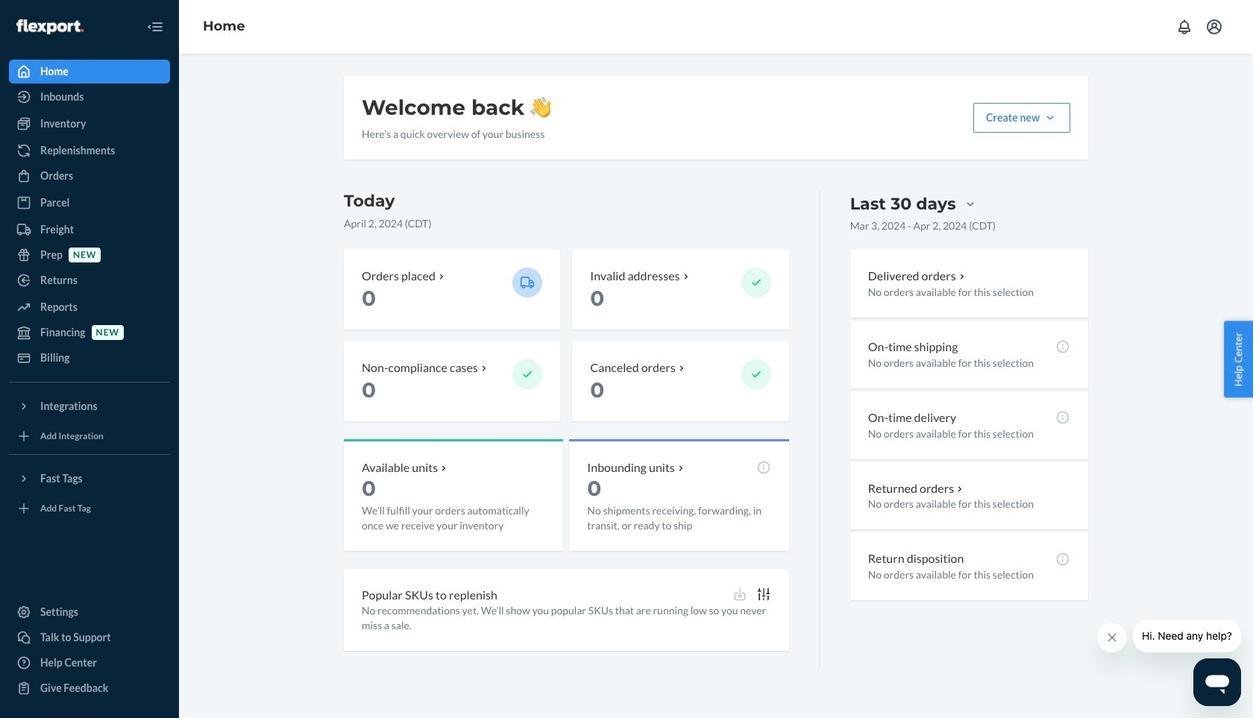 Task type: vqa. For each thing, say whether or not it's contained in the screenshot.
the top Flexport
no



Task type: describe. For each thing, give the bounding box(es) containing it.
open notifications image
[[1176, 18, 1194, 36]]



Task type: locate. For each thing, give the bounding box(es) containing it.
close navigation image
[[146, 18, 164, 36]]

flexport logo image
[[16, 19, 83, 34]]

hand-wave emoji image
[[531, 97, 551, 118]]

open account menu image
[[1206, 18, 1223, 36]]



